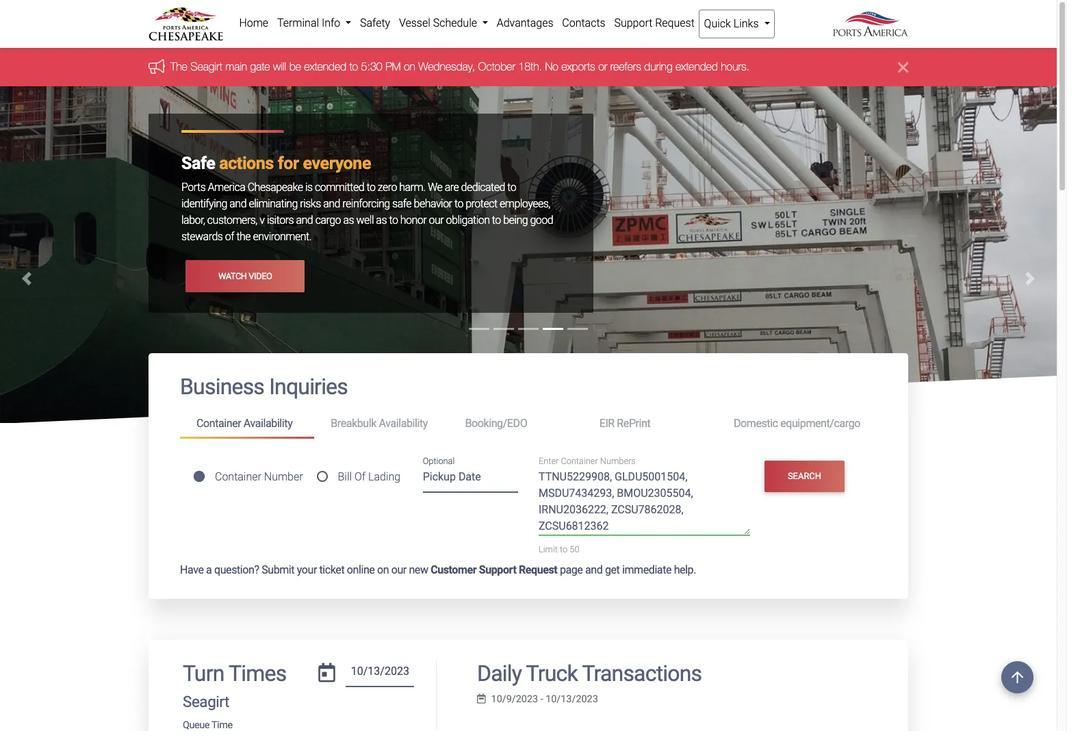 Task type: locate. For each thing, give the bounding box(es) containing it.
new
[[409, 563, 428, 576]]

on
[[404, 61, 416, 73], [377, 563, 389, 576]]

to left 5:30
[[350, 61, 358, 73]]

chesapeake
[[248, 181, 303, 194]]

online
[[347, 563, 375, 576]]

booking/edo
[[465, 417, 528, 430]]

to left 50
[[560, 545, 568, 555]]

0 horizontal spatial request
[[519, 563, 558, 576]]

0 horizontal spatial support
[[479, 563, 517, 576]]

numbers
[[601, 456, 636, 466]]

1 horizontal spatial availability
[[379, 417, 428, 430]]

the seagirt main gate will be extended to 5:30 pm on wednesday, october 18th.  no exports or reefers during extended hours. link
[[171, 61, 750, 73]]

and down risks
[[296, 214, 313, 227]]

to inside alert
[[350, 61, 358, 73]]

1 horizontal spatial extended
[[676, 61, 718, 73]]

seagirt down turn
[[183, 693, 229, 711]]

close image
[[899, 59, 909, 76]]

behavior
[[414, 198, 452, 211]]

container right "enter" on the right bottom of page
[[561, 456, 598, 466]]

to down safe
[[389, 214, 398, 227]]

advantages link
[[493, 10, 558, 37]]

2 vertical spatial container
[[215, 470, 262, 483]]

0 horizontal spatial availability
[[244, 417, 293, 430]]

0 vertical spatial container
[[197, 417, 241, 430]]

0 horizontal spatial as
[[343, 214, 354, 227]]

request down limit at right
[[519, 563, 558, 576]]

v
[[260, 214, 265, 227]]

page
[[560, 563, 583, 576]]

main content containing business inquiries
[[138, 354, 919, 732]]

availability for container availability
[[244, 417, 293, 430]]

extended
[[304, 61, 347, 73], [676, 61, 718, 73]]

bill
[[338, 470, 352, 483]]

business
[[180, 374, 264, 400]]

support
[[615, 16, 653, 29], [479, 563, 517, 576]]

have a question? submit your ticket online on our new customer support request page and get immediate help.
[[180, 563, 697, 576]]

0 vertical spatial seagirt
[[191, 61, 223, 73]]

0 vertical spatial on
[[404, 61, 416, 73]]

availability
[[244, 417, 293, 430], [379, 417, 428, 430]]

50
[[570, 545, 580, 555]]

1 horizontal spatial on
[[404, 61, 416, 73]]

the seagirt main gate will be extended to 5:30 pm on wednesday, october 18th.  no exports or reefers during extended hours.
[[171, 61, 750, 73]]

enter container numbers
[[539, 456, 636, 466]]

of
[[225, 230, 234, 243]]

honor
[[401, 214, 427, 227]]

harm.
[[400, 181, 426, 194]]

stewards
[[182, 230, 223, 243]]

have
[[180, 563, 204, 576]]

container left number
[[215, 470, 262, 483]]

as right well
[[376, 214, 387, 227]]

our inside the ports america chesapeake is committed to zero harm. we are dedicated to identifying and                         eliminating risks and reinforcing safe behavior to protect employees, labor, customers, v                         isitors and cargo as well as to honor our obligation to being good stewards of the environment.
[[429, 214, 444, 227]]

lading
[[368, 470, 401, 483]]

watch video link
[[186, 261, 305, 292]]

0 vertical spatial request
[[656, 16, 695, 29]]

to up employees,
[[508, 181, 517, 194]]

1 vertical spatial seagirt
[[183, 693, 229, 711]]

1 as from the left
[[343, 214, 354, 227]]

support request link
[[610, 10, 699, 37]]

times
[[229, 661, 287, 687]]

container availability
[[197, 417, 293, 430]]

safe
[[393, 198, 412, 211]]

0 horizontal spatial extended
[[304, 61, 347, 73]]

to down are at the left top of the page
[[455, 198, 464, 211]]

be
[[289, 61, 301, 73]]

our down behavior
[[429, 214, 444, 227]]

request inside "link"
[[656, 16, 695, 29]]

daily truck transactions
[[477, 661, 702, 687]]

safety link
[[356, 10, 395, 37]]

0 horizontal spatial on
[[377, 563, 389, 576]]

availability down "business inquiries" at the left bottom of page
[[244, 417, 293, 430]]

eir reprint link
[[583, 411, 718, 437]]

number
[[264, 470, 303, 483]]

bullhorn image
[[149, 59, 171, 74]]

employees,
[[500, 198, 551, 211]]

support right customer
[[479, 563, 517, 576]]

our left new
[[392, 563, 407, 576]]

to left zero
[[367, 181, 376, 194]]

links
[[734, 17, 759, 30]]

our
[[429, 214, 444, 227], [392, 563, 407, 576]]

-
[[541, 694, 544, 705]]

1 horizontal spatial request
[[656, 16, 695, 29]]

breakbulk availability
[[331, 417, 428, 430]]

and
[[230, 198, 247, 211], [323, 198, 340, 211], [296, 214, 313, 227], [586, 563, 603, 576]]

exports
[[562, 61, 596, 73]]

0 vertical spatial our
[[429, 214, 444, 227]]

contacts
[[563, 16, 606, 29]]

10/13/2023
[[546, 694, 598, 705]]

during
[[645, 61, 673, 73]]

container
[[197, 417, 241, 430], [561, 456, 598, 466], [215, 470, 262, 483]]

limit to 50
[[539, 545, 580, 555]]

as
[[343, 214, 354, 227], [376, 214, 387, 227]]

info
[[322, 16, 341, 29]]

daily
[[477, 661, 522, 687]]

0 vertical spatial support
[[615, 16, 653, 29]]

the
[[237, 230, 251, 243]]

request
[[656, 16, 695, 29], [519, 563, 558, 576]]

container down the "business"
[[197, 417, 241, 430]]

vessel schedule
[[399, 16, 480, 29]]

main content
[[138, 354, 919, 732]]

availability right the breakbulk
[[379, 417, 428, 430]]

extended right during
[[676, 61, 718, 73]]

support request
[[615, 16, 695, 29]]

reinforcing
[[343, 198, 390, 211]]

gate
[[250, 61, 270, 73]]

eir reprint
[[600, 417, 651, 430]]

1 horizontal spatial support
[[615, 16, 653, 29]]

on inside the seagirt main gate will be extended to 5:30 pm on wednesday, october 18th.  no exports or reefers during extended hours. alert
[[404, 61, 416, 73]]

1 vertical spatial support
[[479, 563, 517, 576]]

0 horizontal spatial our
[[392, 563, 407, 576]]

on right online
[[377, 563, 389, 576]]

go to top image
[[1002, 662, 1034, 694]]

identifying
[[182, 198, 227, 211]]

safe
[[182, 154, 215, 174]]

labor,
[[182, 214, 205, 227]]

on right pm
[[404, 61, 416, 73]]

1 vertical spatial on
[[377, 563, 389, 576]]

and left get
[[586, 563, 603, 576]]

reprint
[[617, 417, 651, 430]]

None text field
[[346, 661, 415, 688]]

your
[[297, 563, 317, 576]]

customers,
[[207, 214, 257, 227]]

2 availability from the left
[[379, 417, 428, 430]]

watch video
[[218, 271, 272, 281]]

support up 'reefers'
[[615, 16, 653, 29]]

main
[[226, 61, 247, 73]]

being
[[504, 214, 528, 227]]

as left well
[[343, 214, 354, 227]]

request left "quick"
[[656, 16, 695, 29]]

1 horizontal spatial our
[[429, 214, 444, 227]]

seagirt right the
[[191, 61, 223, 73]]

1 availability from the left
[[244, 417, 293, 430]]

extended right the be
[[304, 61, 347, 73]]

to left being
[[492, 214, 501, 227]]

turn
[[183, 661, 224, 687]]

1 horizontal spatial as
[[376, 214, 387, 227]]



Task type: describe. For each thing, give the bounding box(es) containing it.
and up cargo
[[323, 198, 340, 211]]

transactions
[[582, 661, 702, 687]]

seagirt inside alert
[[191, 61, 223, 73]]

to inside main content
[[560, 545, 568, 555]]

limit
[[539, 545, 558, 555]]

or
[[599, 61, 608, 73]]

container for container availability
[[197, 417, 241, 430]]

optional
[[423, 456, 455, 467]]

1 vertical spatial container
[[561, 456, 598, 466]]

terminal info
[[277, 16, 343, 29]]

no
[[546, 61, 559, 73]]

vessel
[[399, 16, 431, 29]]

hours.
[[721, 61, 750, 73]]

for
[[278, 154, 299, 174]]

october
[[478, 61, 516, 73]]

we
[[428, 181, 443, 194]]

good
[[530, 214, 554, 227]]

eir
[[600, 417, 615, 430]]

equipment/cargo
[[781, 417, 861, 430]]

home
[[239, 16, 269, 29]]

inquiries
[[269, 374, 348, 400]]

the
[[171, 61, 188, 73]]

safety image
[[0, 87, 1058, 543]]

container number
[[215, 470, 303, 483]]

video
[[249, 271, 272, 281]]

business inquiries
[[180, 374, 348, 400]]

home link
[[235, 10, 273, 37]]

the seagirt main gate will be extended to 5:30 pm on wednesday, october 18th.  no exports or reefers during extended hours. alert
[[0, 48, 1058, 87]]

vessel schedule link
[[395, 10, 493, 37]]

america
[[208, 181, 245, 194]]

dedicated
[[461, 181, 505, 194]]

support inside support request "link"
[[615, 16, 653, 29]]

cargo
[[316, 214, 341, 227]]

obligation
[[446, 214, 490, 227]]

Enter Container Numbers text field
[[539, 469, 750, 536]]

calendar day image
[[319, 663, 336, 683]]

ports
[[182, 181, 206, 194]]

safety
[[360, 16, 391, 29]]

committed
[[315, 181, 364, 194]]

watch
[[218, 271, 247, 281]]

and inside main content
[[586, 563, 603, 576]]

immediate
[[623, 563, 672, 576]]

customer
[[431, 563, 477, 576]]

container availability link
[[180, 411, 315, 439]]

reefers
[[611, 61, 642, 73]]

schedule
[[433, 16, 477, 29]]

truck
[[526, 661, 578, 687]]

zero
[[378, 181, 397, 194]]

question?
[[214, 563, 259, 576]]

wednesday,
[[419, 61, 475, 73]]

domestic equipment/cargo link
[[718, 411, 877, 437]]

terminal
[[277, 16, 319, 29]]

availability for breakbulk availability
[[379, 417, 428, 430]]

1 extended from the left
[[304, 61, 347, 73]]

calendar week image
[[477, 694, 486, 704]]

and up customers,
[[230, 198, 247, 211]]

environment.
[[253, 230, 312, 243]]

container for container number
[[215, 470, 262, 483]]

risks
[[300, 198, 321, 211]]

are
[[445, 181, 459, 194]]

is
[[305, 181, 313, 194]]

booking/edo link
[[449, 411, 583, 437]]

terminal info link
[[273, 10, 356, 37]]

turn times
[[183, 661, 287, 687]]

safe actions for everyone
[[182, 154, 371, 174]]

eliminating
[[249, 198, 298, 211]]

domestic
[[734, 417, 778, 430]]

pm
[[386, 61, 401, 73]]

2 as from the left
[[376, 214, 387, 227]]

customer support request link
[[431, 563, 558, 576]]

2 extended from the left
[[676, 61, 718, 73]]

quick
[[705, 17, 731, 30]]

help.
[[674, 563, 697, 576]]

seagirt inside main content
[[183, 693, 229, 711]]

Optional text field
[[423, 466, 518, 493]]

quick links
[[705, 17, 762, 30]]

actions
[[219, 154, 274, 174]]

10/9/2023
[[492, 694, 538, 705]]

1 vertical spatial our
[[392, 563, 407, 576]]

domestic equipment/cargo
[[734, 417, 861, 430]]

of
[[355, 470, 366, 483]]

10/9/2023 - 10/13/2023
[[492, 694, 598, 705]]

well
[[356, 214, 374, 227]]

get
[[605, 563, 620, 576]]

advantages
[[497, 16, 554, 29]]

submit
[[262, 563, 295, 576]]

1 vertical spatial request
[[519, 563, 558, 576]]

bill of lading
[[338, 470, 401, 483]]



Task type: vqa. For each thing, say whether or not it's contained in the screenshot.
Facility Details
no



